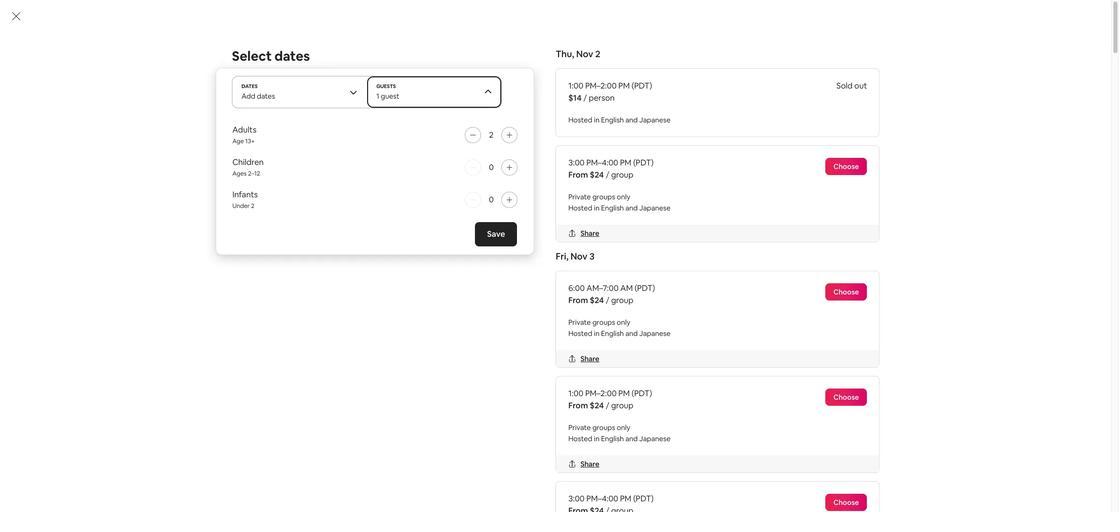 Task type: vqa. For each thing, say whether or not it's contained in the screenshot.
FOR
yes



Task type: locate. For each thing, give the bounding box(es) containing it.
private
[[268, 89, 292, 98], [288, 99, 311, 108]]

not
[[352, 148, 363, 157]]

and down from $24
[[626, 204, 638, 213]]

choose
[[272, 70, 313, 85]]

0 inside the infants group
[[489, 195, 494, 205]]

1 vertical spatial availability
[[277, 181, 317, 192]]

1 vertical spatial private groups only hosted in english and japanese
[[569, 318, 671, 338]]

save
[[488, 229, 505, 240]]

0 vertical spatial am
[[561, 135, 572, 144]]

1 vertical spatial 0
[[489, 195, 494, 205]]

availability down from
[[315, 89, 351, 98]]

3 in from the top
[[594, 329, 600, 338]]

groups for 6:00
[[593, 318, 615, 327]]

4 english from the top
[[601, 435, 624, 444]]

groups inside show only private group availability manami can host private groups of any size, up to 100 guests. private group rates start at $24.
[[313, 99, 335, 108]]

0 horizontal spatial hours
[[647, 368, 667, 379]]

manami right contact
[[260, 148, 286, 157]]

to left 100
[[384, 99, 391, 108]]

1 vertical spatial more
[[623, 380, 642, 391]]

0 horizontal spatial to
[[384, 99, 391, 108]]

1 horizontal spatial am–7:00
[[587, 283, 619, 294]]

3 inside fri, nov 3 1:00 pm–2:00 pm (pdt)
[[660, 123, 665, 133]]

in left policy
[[594, 329, 600, 338]]

0 down larger
[[489, 162, 494, 173]]

english down 3:00 pm–4:00 pm (pdt) from $24 / group
[[601, 204, 624, 213]]

2 vertical spatial pm–2:00
[[585, 389, 617, 399]]

fri, nov 3 1:00 pm–2:00 pm (pdt)
[[630, 123, 703, 144]]

booking down experience
[[679, 368, 709, 379]]

show for show only private group availability manami can host private groups of any size, up to 100 guests. private group rates start at $24.
[[232, 89, 250, 98]]

fri, for fri, nov 3 6:00 am–7:00 am (pdt) private groups only
[[515, 123, 527, 133]]

nov
[[576, 48, 593, 60], [528, 123, 543, 133], [643, 123, 658, 133], [571, 251, 588, 262]]

start
[[271, 109, 286, 119], [719, 356, 736, 367], [738, 380, 756, 391]]

2 japanese from the top
[[640, 204, 671, 213]]

dates inside "dates add dates"
[[257, 92, 275, 101]]

only up can
[[252, 89, 266, 98]]

2 horizontal spatial start
[[738, 380, 756, 391]]

adults age 13+
[[232, 125, 256, 145]]

2 share button from the top
[[565, 351, 604, 368]]

for right book
[[458, 148, 467, 157]]

6:00 down fri, nov 3
[[569, 283, 585, 294]]

2 horizontal spatial the
[[749, 368, 762, 379]]

4 japanese from the top
[[640, 435, 671, 444]]

up up refund,
[[587, 356, 597, 367]]

groups down from
[[313, 99, 335, 108]]

for inside cancel up to 7 days before the experience start time for a full refund, or within 24 hours of booking as long as the booking is made more than 48 hours before the start time.
[[757, 356, 768, 367]]

from inside 1:00 pm–2:00 pm (pdt) from $24 / group
[[569, 401, 588, 411]]

$24 inside 1:00 pm–2:00 pm (pdt) from $24 / group
[[590, 401, 604, 411]]

the up the 48
[[661, 356, 673, 367]]

0 vertical spatial 1
[[376, 92, 379, 101]]

nov inside fri, nov 3 1:00 pm–2:00 pm (pdt)
[[643, 123, 658, 133]]

private groups only hosted in english and japanese for am–7:00
[[569, 318, 671, 338]]

manami inside contact manami for dates and times not listed, or if you want to book for a larger group.
[[260, 148, 286, 157]]

from inside 6:00 am–7:00 am (pdt) from $24 / group
[[569, 295, 588, 306]]

3 japanese from the top
[[640, 329, 671, 338]]

0 vertical spatial share button
[[565, 225, 604, 242]]

2 right thu,
[[595, 48, 601, 60]]

pm–2:00 down refund,
[[585, 389, 617, 399]]

0 horizontal spatial of
[[337, 99, 344, 108]]

2 vertical spatial 2
[[251, 202, 254, 210]]

as down time
[[739, 368, 747, 379]]

am
[[561, 135, 572, 144], [621, 283, 633, 294]]

(pdt) inside 3:00 pm–4:00 pm (pdt) from $24 / group
[[633, 158, 654, 168]]

1 horizontal spatial fri,
[[556, 251, 569, 262]]

nov for fri, nov 3 1:00 pm–2:00 pm (pdt)
[[643, 123, 658, 133]]

only up 'from $24 / group'
[[564, 146, 577, 155]]

of
[[337, 99, 344, 108], [669, 368, 677, 379]]

1 vertical spatial of
[[669, 368, 677, 379]]

am–7:00 up 'from $24 / group'
[[531, 135, 559, 144]]

pm–2:00 up person
[[585, 81, 617, 91]]

0 horizontal spatial before
[[634, 356, 659, 367]]

0 vertical spatial up
[[374, 99, 382, 108]]

share button up refund,
[[565, 351, 604, 368]]

up
[[374, 99, 382, 108], [587, 356, 597, 367]]

4 in from the top
[[594, 435, 600, 444]]

1 0 from the top
[[489, 162, 494, 173]]

more for show more dates
[[307, 245, 327, 256]]

english up 7
[[601, 329, 624, 338]]

pm inside 1:00 pm–2:00 pm (pdt) $14 / person
[[619, 81, 630, 91]]

0 inside the children group
[[489, 162, 494, 173]]

3 share from the top
[[581, 460, 600, 469]]

show more link
[[560, 416, 611, 427]]

availability
[[315, 89, 351, 98], [277, 181, 317, 192]]

more
[[307, 245, 327, 256], [623, 380, 642, 391], [583, 416, 603, 427]]

1 horizontal spatial available
[[343, 70, 389, 85]]

0 vertical spatial pm–2:00
[[585, 81, 617, 91]]

1 in from the top
[[594, 116, 600, 125]]

private right guests.
[[431, 99, 453, 108]]

$24 up cancellation policy
[[590, 295, 604, 306]]

and down 1:00 pm–2:00 pm (pdt) $14 / person
[[626, 116, 638, 125]]

2
[[595, 48, 601, 60], [489, 130, 494, 140], [251, 202, 254, 210]]

0 horizontal spatial up
[[374, 99, 382, 108]]

only
[[252, 89, 266, 98], [564, 146, 577, 155], [617, 193, 631, 202], [617, 318, 631, 327], [617, 423, 631, 433]]

1 private groups only hosted in english and japanese from the top
[[569, 193, 671, 213]]

english for am–7:00
[[601, 329, 624, 338]]

1 horizontal spatial of
[[669, 368, 677, 379]]

1 horizontal spatial show
[[284, 245, 305, 256]]

1 horizontal spatial hours
[[674, 380, 695, 391]]

from for 3:00 pm–4:00 pm (pdt) from $24 / group
[[569, 170, 588, 180]]

3:00 pm–4:00 pm (pdt) from $24 / group
[[569, 158, 654, 180]]

/ inside 1:00 pm–2:00 pm (pdt) $14 / person
[[584, 93, 587, 103]]

0 vertical spatial or
[[385, 148, 392, 157]]

guests 1 guest
[[376, 83, 399, 101]]

3 hosted from the top
[[569, 329, 593, 338]]

0 vertical spatial booking
[[679, 368, 709, 379]]

1:00
[[569, 81, 584, 91], [630, 135, 643, 144], [569, 389, 584, 399]]

2 hosted from the top
[[569, 204, 593, 213]]

pm–2:00 inside 1:00 pm–2:00 pm (pdt) $14 / person
[[585, 81, 617, 91]]

for right time
[[757, 356, 768, 367]]

to right want
[[431, 148, 438, 157]]

1 vertical spatial start
[[719, 356, 736, 367]]

to left 7
[[599, 356, 607, 367]]

0 vertical spatial private groups only hosted in english and japanese
[[569, 193, 671, 213]]

0 vertical spatial hours
[[647, 368, 667, 379]]

0 up the "save"
[[489, 195, 494, 205]]

2 vertical spatial 1:00
[[569, 389, 584, 399]]

host
[[272, 99, 287, 108]]

adults group
[[232, 125, 518, 145]]

request availability
[[244, 181, 317, 192]]

2 vertical spatial the
[[724, 380, 736, 391]]

2 horizontal spatial show
[[560, 416, 581, 427]]

experience
[[675, 356, 717, 367]]

0 horizontal spatial more
[[307, 245, 327, 256]]

in down 3:00 pm–4:00 pm (pdt) from $24 / group
[[594, 204, 600, 213]]

from $24
[[630, 173, 666, 183]]

0 vertical spatial start
[[271, 109, 286, 119]]

private groups only hosted in english and japanese
[[569, 193, 671, 213], [569, 318, 671, 338], [569, 423, 671, 444]]

3 share button from the top
[[565, 456, 604, 473]]

private groups only hosted in english and japanese down 3:00 pm–4:00 pm (pdt) from $24 / group
[[569, 193, 671, 213]]

3 for fri, nov 3
[[590, 251, 595, 262]]

0 vertical spatial show
[[232, 89, 250, 98]]

private groups only hosted in english and japanese up days
[[569, 318, 671, 338]]

hosted down show more
[[569, 435, 593, 444]]

private down the 'time.'
[[569, 423, 591, 433]]

private groups only hosted in english and japanese for pm–4:00
[[569, 193, 671, 213]]

within
[[611, 368, 634, 379]]

1 vertical spatial show
[[284, 245, 305, 256]]

share button up fri, nov 3
[[565, 225, 604, 242]]

1 vertical spatial to
[[431, 148, 438, 157]]

0 horizontal spatial start
[[271, 109, 286, 119]]

size,
[[358, 99, 372, 108]]

as
[[711, 368, 719, 379], [739, 368, 747, 379]]

1:00 down hosted in english and japanese
[[630, 135, 643, 144]]

1 horizontal spatial the
[[724, 380, 736, 391]]

the down time
[[749, 368, 762, 379]]

made
[[600, 380, 621, 391]]

a right time
[[770, 356, 774, 367]]

0 vertical spatial a
[[469, 148, 473, 157]]

show
[[232, 89, 250, 98], [284, 245, 305, 256], [560, 416, 581, 427]]

booking
[[679, 368, 709, 379], [560, 380, 591, 391]]

the down long
[[724, 380, 736, 391]]

or up made
[[602, 368, 609, 379]]

$24 up show more link
[[590, 401, 604, 411]]

pm–2:00 for 1:00 pm–2:00 pm (pdt) $14 / person
[[585, 81, 617, 91]]

hosted for 3:00
[[569, 204, 593, 213]]

0 vertical spatial the
[[661, 356, 673, 367]]

dates inside contact manami for dates and times not listed, or if you want to book for a larger group.
[[298, 148, 317, 157]]

1 horizontal spatial up
[[587, 356, 597, 367]]

dates inside choose from available dates 63 available
[[391, 70, 421, 85]]

a inside contact manami for dates and times not listed, or if you want to book for a larger group.
[[469, 148, 473, 157]]

availability inside show only private group availability manami can host private groups of any size, up to 100 guests. private group rates start at $24.
[[315, 89, 351, 98]]

and inside contact manami for dates and times not listed, or if you want to book for a larger group.
[[318, 148, 330, 157]]

3 private groups only hosted in english and japanese from the top
[[569, 423, 671, 444]]

1 horizontal spatial or
[[602, 368, 609, 379]]

(pdt) inside fri, nov 3 6:00 am–7:00 am (pdt) private groups only
[[573, 135, 591, 144]]

japanese
[[640, 116, 671, 125], [640, 204, 671, 213], [640, 329, 671, 338], [640, 435, 671, 444]]

1 vertical spatial booking
[[560, 380, 591, 391]]

to inside contact manami for dates and times not listed, or if you want to book for a larger group.
[[431, 148, 438, 157]]

$24 right 'from $24 / group'
[[590, 170, 604, 180]]

1:00 inside 1:00 pm–2:00 pm (pdt) from $24 / group
[[569, 389, 584, 399]]

groups down 1:00 pm–2:00 pm (pdt) from $24 / group
[[593, 423, 615, 433]]

in down show more link
[[594, 435, 600, 444]]

am–7:00 down fri, nov 3
[[587, 283, 619, 294]]

4 hosted from the top
[[569, 435, 593, 444]]

fri,
[[515, 123, 527, 133], [630, 123, 642, 133], [556, 251, 569, 262]]

of left any
[[337, 99, 344, 108]]

private
[[431, 99, 453, 108], [515, 146, 538, 155], [569, 193, 591, 202], [569, 318, 591, 327], [569, 423, 591, 433]]

dates add dates
[[241, 83, 275, 101]]

english for pm–4:00
[[601, 204, 624, 213]]

group
[[293, 89, 314, 98], [232, 109, 251, 119], [611, 170, 634, 180], [558, 173, 580, 183], [611, 295, 634, 306], [611, 401, 634, 411]]

2 vertical spatial private groups only hosted in english and japanese
[[569, 423, 671, 444]]

under
[[232, 202, 250, 210]]

hosted
[[569, 116, 593, 125], [569, 204, 593, 213], [569, 329, 593, 338], [569, 435, 593, 444]]

1 vertical spatial am
[[621, 283, 633, 294]]

hours
[[647, 368, 667, 379], [674, 380, 695, 391]]

share button
[[565, 225, 604, 242], [565, 351, 604, 368], [565, 456, 604, 473]]

3:00
[[400, 135, 414, 144], [745, 135, 759, 144], [569, 158, 585, 168], [569, 494, 585, 505]]

groups down 3:00 pm–4:00 pm (pdt) from $24 / group
[[593, 193, 615, 202]]

1 horizontal spatial more
[[583, 416, 603, 427]]

select dates
[[232, 48, 310, 65]]

dates
[[274, 48, 310, 65], [391, 70, 421, 85], [257, 92, 275, 101], [298, 148, 317, 157], [329, 245, 350, 256]]

group inside 1:00 pm–2:00 pm (pdt) from $24 / group
[[611, 401, 634, 411]]

show inside show only private group availability manami can host private groups of any size, up to 100 guests. private group rates start at $24.
[[232, 89, 250, 98]]

or left if
[[385, 148, 392, 157]]

private down 'from $24 / group'
[[569, 193, 591, 202]]

share down show more link
[[581, 460, 600, 469]]

0 vertical spatial to
[[384, 99, 391, 108]]

1 horizontal spatial as
[[739, 368, 747, 379]]

japanese for 6:00 am–7:00 am (pdt) from $24 / group
[[640, 329, 671, 338]]

start up long
[[719, 356, 736, 367]]

pm–2:00 up from $24
[[645, 135, 672, 144]]

share button down show more link
[[565, 456, 604, 473]]

2 share from the top
[[581, 355, 600, 364]]

1 vertical spatial manami
[[260, 148, 286, 157]]

1:00 left is
[[569, 389, 584, 399]]

times
[[332, 148, 350, 157]]

$24 for 1:00 pm–2:00 pm (pdt) from $24 / group
[[590, 401, 604, 411]]

and left times
[[318, 148, 330, 157]]

$24 for 6:00 am–7:00 am (pdt) from $24 / group
[[590, 295, 604, 306]]

pm–2:00 inside 1:00 pm–2:00 pm (pdt) from $24 / group
[[585, 389, 617, 399]]

only down 1:00 pm–2:00 pm (pdt) from $24 / group
[[617, 423, 631, 433]]

as left long
[[711, 368, 719, 379]]

6:00
[[515, 135, 529, 144], [569, 283, 585, 294]]

fri, for fri, nov 3 1:00 pm–2:00 pm (pdt)
[[630, 123, 642, 133]]

2 inside infants under 2
[[251, 202, 254, 210]]

cancel
[[560, 356, 586, 367]]

in down person
[[594, 116, 600, 125]]

larger
[[474, 148, 493, 157]]

2 vertical spatial share button
[[565, 456, 604, 473]]

pm inside fri, nov 3 1:00 pm–2:00 pm (pdt)
[[674, 135, 684, 144]]

3 english from the top
[[601, 329, 624, 338]]

share for 6:00 am–7:00 am (pdt) from $24 / group
[[581, 355, 600, 364]]

1 vertical spatial hours
[[674, 380, 695, 391]]

pm
[[619, 81, 630, 91], [445, 135, 455, 144], [674, 135, 684, 144], [790, 135, 800, 144], [620, 158, 632, 168], [619, 389, 630, 399], [620, 494, 632, 505]]

policy
[[610, 337, 632, 347]]

6:00 up 'from $24 / group'
[[515, 135, 529, 144]]

1 vertical spatial pm–2:00
[[645, 135, 672, 144]]

a left larger
[[469, 148, 473, 157]]

share up fri, nov 3
[[581, 229, 600, 238]]

manami
[[232, 99, 257, 108], [260, 148, 286, 157]]

english for pm–2:00
[[601, 435, 624, 444]]

am–7:00 inside 6:00 am–7:00 am (pdt) from $24 / group
[[587, 283, 619, 294]]

show for show more
[[560, 416, 581, 427]]

private groups only hosted in english and japanese for pm–2:00
[[569, 423, 671, 444]]

pm–2:00 inside fri, nov 3 1:00 pm–2:00 pm (pdt)
[[645, 135, 672, 144]]

rates
[[253, 109, 269, 119]]

in for am–7:00
[[594, 329, 600, 338]]

2 english from the top
[[601, 204, 624, 213]]

time.
[[560, 393, 579, 403]]

from inside 3:00 pm–4:00 pm (pdt) from $24 / group
[[569, 170, 588, 180]]

and for 3:00 pm–4:00 pm (pdt) from $24 / group
[[626, 204, 638, 213]]

1 share button from the top
[[565, 225, 604, 242]]

english down show more link
[[601, 435, 624, 444]]

(pdt)
[[632, 81, 652, 91], [457, 135, 475, 144], [573, 135, 591, 144], [685, 135, 703, 144], [802, 135, 820, 144], [633, 158, 654, 168], [635, 283, 655, 294], [632, 389, 652, 399], [633, 494, 654, 505]]

booking up the 'time.'
[[560, 380, 591, 391]]

1:00 inside 1:00 pm–2:00 pm (pdt) $14 / person
[[569, 81, 584, 91]]

2 horizontal spatial to
[[599, 356, 607, 367]]

1 vertical spatial 2
[[489, 130, 494, 140]]

100
[[393, 99, 404, 108]]

0 horizontal spatial fri,
[[515, 123, 527, 133]]

private up $24.
[[288, 99, 311, 108]]

1 vertical spatial or
[[602, 368, 609, 379]]

private groups only hosted in english and japanese down 1:00 pm–2:00 pm (pdt) from $24 / group
[[569, 423, 671, 444]]

of up the 48
[[669, 368, 677, 379]]

private for 1:00
[[569, 423, 591, 433]]

availability right request
[[277, 181, 317, 192]]

up right size, on the left of the page
[[374, 99, 382, 108]]

0 vertical spatial before
[[634, 356, 659, 367]]

2 vertical spatial show
[[560, 416, 581, 427]]

0 vertical spatial private
[[268, 89, 292, 98]]

2 as from the left
[[739, 368, 747, 379]]

only inside fri, nov 3 6:00 am–7:00 am (pdt) private groups only
[[564, 146, 577, 155]]

only up policy
[[617, 318, 631, 327]]

0 vertical spatial am–7:00
[[531, 135, 559, 144]]

1 vertical spatial share button
[[565, 351, 604, 368]]

$24.
[[296, 109, 310, 119]]

2 for thu, nov 2
[[595, 48, 601, 60]]

1 vertical spatial 1
[[780, 479, 783, 488]]

before up 24
[[634, 356, 659, 367]]

2 inside adults group
[[489, 130, 494, 140]]

2 for infants under 2
[[251, 202, 254, 210]]

2 private groups only hosted in english and japanese from the top
[[569, 318, 671, 338]]

hours right the 48
[[674, 380, 695, 391]]

2 vertical spatial share
[[581, 460, 600, 469]]

0 vertical spatial 2
[[595, 48, 601, 60]]

1 vertical spatial am–7:00
[[587, 283, 619, 294]]

1 vertical spatial 1:00
[[630, 135, 643, 144]]

(pdt) inside fri, nov 3 1:00 pm–2:00 pm (pdt)
[[685, 135, 703, 144]]

groups for 1:00
[[593, 423, 615, 433]]

and down 1:00 pm–2:00 pm (pdt) from $24 / group
[[626, 435, 638, 444]]

cancel up to 7 days before the experience start time for a full refund, or within 24 hours of booking as long as the booking is made more than 48 hours before the start time.
[[560, 356, 774, 403]]

1 horizontal spatial start
[[719, 356, 736, 367]]

1 share from the top
[[581, 229, 600, 238]]

0 for infants
[[489, 195, 494, 205]]

1 horizontal spatial 2
[[489, 130, 494, 140]]

before down long
[[697, 380, 722, 391]]

2 horizontal spatial for
[[757, 356, 768, 367]]

(pdt) inside 1:00 pm–2:00 pm (pdt) $14 / person
[[632, 81, 652, 91]]

groups
[[313, 99, 335, 108], [539, 146, 562, 155], [593, 193, 615, 202], [593, 318, 615, 327], [593, 423, 615, 433]]

0 vertical spatial more
[[307, 245, 327, 256]]

groups up cancellation policy
[[593, 318, 615, 327]]

fri, for fri, nov 3
[[556, 251, 569, 262]]

1:00 up $14
[[569, 81, 584, 91]]

2 0 from the top
[[489, 195, 494, 205]]

cancellation
[[560, 337, 608, 347]]

2 in from the top
[[594, 204, 600, 213]]

3 for 1 / 3
[[789, 479, 793, 488]]

full
[[560, 368, 571, 379]]

fri, inside fri, nov 3 6:00 am–7:00 am (pdt) private groups only
[[515, 123, 527, 133]]

1 english from the top
[[601, 116, 624, 125]]

3 inside fri, nov 3 6:00 am–7:00 am (pdt) private groups only
[[545, 123, 550, 133]]

and up days
[[626, 329, 638, 338]]

children group
[[232, 157, 518, 178]]

0 horizontal spatial 1
[[376, 92, 379, 101]]

2 up larger
[[489, 130, 494, 140]]

before
[[634, 356, 659, 367], [697, 380, 722, 391]]

private up cancellation
[[569, 318, 591, 327]]

group inside 3:00 pm–4:00 pm (pdt) from $24 / group
[[611, 170, 634, 180]]

0 horizontal spatial manami
[[232, 99, 257, 108]]

fri, nov 3
[[556, 251, 595, 262]]

2 horizontal spatial 3:00 pm–4:00 pm (pdt)
[[745, 135, 820, 144]]

0 vertical spatial availability
[[315, 89, 351, 98]]

1 vertical spatial a
[[770, 356, 774, 367]]

hosted down 'from $24 / group'
[[569, 204, 593, 213]]

$24 inside 3:00 pm–4:00 pm (pdt) from $24 / group
[[590, 170, 604, 180]]

1 horizontal spatial to
[[431, 148, 438, 157]]

share up refund,
[[581, 355, 600, 364]]

start down host
[[271, 109, 286, 119]]

1 hosted from the top
[[569, 116, 593, 125]]

$24
[[590, 170, 604, 180], [536, 173, 551, 183], [652, 173, 666, 183], [590, 295, 604, 306], [590, 401, 604, 411]]

private up host
[[268, 89, 292, 98]]

am inside fri, nov 3 6:00 am–7:00 am (pdt) private groups only
[[561, 135, 572, 144]]

nov for fri, nov 3 6:00 am–7:00 am (pdt) private groups only
[[528, 123, 543, 133]]

english down person
[[601, 116, 624, 125]]

manami down dates
[[232, 99, 257, 108]]

1:00 for 1:00 pm–2:00 pm (pdt) from $24 / group
[[569, 389, 584, 399]]

private up 'from $24 / group'
[[515, 146, 538, 155]]

pm–4:00
[[416, 135, 444, 144], [761, 135, 789, 144], [587, 158, 618, 168], [587, 494, 618, 505]]

0 horizontal spatial am
[[561, 135, 572, 144]]

dates
[[241, 83, 257, 90]]

2 right under
[[251, 202, 254, 210]]

nov inside fri, nov 3 6:00 am–7:00 am (pdt) private groups only
[[528, 123, 543, 133]]

2 vertical spatial to
[[599, 356, 607, 367]]

0 horizontal spatial available
[[283, 88, 315, 98]]

available down the choose
[[283, 88, 315, 98]]

0 vertical spatial manami
[[232, 99, 257, 108]]

0 horizontal spatial 6:00
[[515, 135, 529, 144]]

group.
[[232, 157, 253, 166]]

1 horizontal spatial a
[[770, 356, 774, 367]]

0 horizontal spatial show
[[232, 89, 250, 98]]

share button for 1:00 pm–2:00 pm (pdt) from $24 / group
[[565, 456, 604, 473]]

groups up 'from $24 / group'
[[539, 146, 562, 155]]

1 vertical spatial before
[[697, 380, 722, 391]]

$24 inside 6:00 am–7:00 am (pdt) from $24 / group
[[590, 295, 604, 306]]

only down from $24
[[617, 193, 631, 202]]

2 vertical spatial start
[[738, 380, 756, 391]]

0
[[489, 162, 494, 173], [489, 195, 494, 205]]

3 for fri, nov 3 6:00 am–7:00 am (pdt) private groups only
[[545, 123, 550, 133]]

0 horizontal spatial as
[[711, 368, 719, 379]]

1 vertical spatial 6:00
[[569, 283, 585, 294]]

share for 1:00 pm–2:00 pm (pdt) from $24 / group
[[581, 460, 600, 469]]

hosted down $14
[[569, 116, 593, 125]]

groups for 3:00
[[593, 193, 615, 202]]

2 horizontal spatial 2
[[595, 48, 601, 60]]

english
[[601, 116, 624, 125], [601, 204, 624, 213], [601, 329, 624, 338], [601, 435, 624, 444]]

only for 6:00 am–7:00 am (pdt)
[[617, 318, 631, 327]]

6:00 am–7:00 am (pdt) from $24 / group
[[569, 283, 655, 306]]

fri, inside fri, nov 3 1:00 pm–2:00 pm (pdt)
[[630, 123, 642, 133]]

0 vertical spatial of
[[337, 99, 344, 108]]

6:00 inside 6:00 am–7:00 am (pdt) from $24 / group
[[569, 283, 585, 294]]

a
[[469, 148, 473, 157], [770, 356, 774, 367]]

private inside fri, nov 3 6:00 am–7:00 am (pdt) private groups only
[[515, 146, 538, 155]]

from for 6:00 am–7:00 am (pdt) from $24 / group
[[569, 295, 588, 306]]

pm–2:00 for 1:00 pm–2:00 pm (pdt) from $24 / group
[[585, 389, 617, 399]]

hours up than
[[647, 368, 667, 379]]

hosted up 'cancel'
[[569, 329, 593, 338]]

more inside cancel up to 7 days before the experience start time for a full refund, or within 24 hours of booking as long as the booking is made more than 48 hours before the start time.
[[623, 380, 642, 391]]

up inside cancel up to 7 days before the experience start time for a full refund, or within 24 hours of booking as long as the booking is made more than 48 hours before the start time.
[[587, 356, 597, 367]]

start down time
[[738, 380, 756, 391]]

available up size, on the left of the page
[[343, 70, 389, 85]]

for up 'request availability'
[[287, 148, 297, 157]]

available
[[343, 70, 389, 85], [283, 88, 315, 98]]

groups inside fri, nov 3 6:00 am–7:00 am (pdt) private groups only
[[539, 146, 562, 155]]



Task type: describe. For each thing, give the bounding box(es) containing it.
1 inside guests 1 guest
[[376, 92, 379, 101]]

long
[[721, 368, 737, 379]]

any
[[345, 99, 357, 108]]

nov for thu, nov 2
[[576, 48, 593, 60]]

private for 3:00
[[569, 193, 591, 202]]

am inside 6:00 am–7:00 am (pdt) from $24 / group
[[621, 283, 633, 294]]

thu, nov 2
[[556, 48, 601, 60]]

ages
[[232, 170, 247, 178]]

request availability link
[[232, 174, 330, 199]]

1 vertical spatial private
[[288, 99, 311, 108]]

at
[[288, 109, 295, 119]]

out
[[855, 81, 867, 91]]

pm inside 3:00 pm–4:00 pm (pdt) from $24 / group
[[620, 158, 632, 168]]

0 horizontal spatial for
[[287, 148, 297, 157]]

am–7:00 inside fri, nov 3 6:00 am–7:00 am (pdt) private groups only
[[531, 135, 559, 144]]

1:00 for 1:00 pm–2:00 pm (pdt) $14 / person
[[569, 81, 584, 91]]

guest
[[381, 92, 399, 101]]

in for pm–2:00
[[594, 435, 600, 444]]

request
[[244, 181, 275, 192]]

contact manami for dates and times not listed, or if you want to book for a larger group.
[[232, 148, 493, 166]]

age
[[232, 137, 244, 145]]

48
[[663, 380, 672, 391]]

can
[[259, 99, 271, 108]]

group inside 6:00 am–7:00 am (pdt) from $24 / group
[[611, 295, 634, 306]]

pm inside 1:00 pm–2:00 pm (pdt) from $24 / group
[[619, 389, 630, 399]]

or inside contact manami for dates and times not listed, or if you want to book for a larger group.
[[385, 148, 392, 157]]

infants
[[232, 189, 258, 200]]

show only private group availability manami can host private groups of any size, up to 100 guests. private group rates start at $24.
[[232, 89, 453, 119]]

to inside show only private group availability manami can host private groups of any size, up to 100 guests. private group rates start at $24.
[[384, 99, 391, 108]]

start inside show only private group availability manami can host private groups of any size, up to 100 guests. private group rates start at $24.
[[271, 109, 286, 119]]

sold
[[837, 81, 853, 91]]

7
[[609, 356, 613, 367]]

1 horizontal spatial 3:00 pm–4:00 pm (pdt)
[[569, 494, 654, 505]]

$14
[[569, 93, 582, 103]]

select
[[232, 48, 272, 65]]

show more dates link
[[272, 239, 363, 263]]

private for 6:00
[[569, 318, 591, 327]]

and for 6:00 am–7:00 am (pdt) from $24 / group
[[626, 329, 638, 338]]

1 / 3
[[780, 479, 793, 488]]

13+
[[245, 137, 255, 145]]

you
[[400, 148, 411, 157]]

contact
[[232, 148, 258, 157]]

book
[[439, 148, 456, 157]]

/ inside 3:00 pm–4:00 pm (pdt) from $24 / group
[[606, 170, 610, 180]]

manami inside show only private group availability manami can host private groups of any size, up to 100 guests. private group rates start at $24.
[[232, 99, 257, 108]]

/ inside 6:00 am–7:00 am (pdt) from $24 / group
[[606, 295, 610, 306]]

share button for 3:00 pm–4:00 pm (pdt) from $24 / group
[[565, 225, 604, 242]]

0 vertical spatial available
[[343, 70, 389, 85]]

show more dates
[[284, 245, 350, 256]]

hosted in english and japanese
[[569, 116, 671, 125]]

hosted for 1:00
[[569, 435, 593, 444]]

if
[[394, 148, 398, 157]]

6:00 inside fri, nov 3 6:00 am–7:00 am (pdt) private groups only
[[515, 135, 529, 144]]

thu,
[[556, 48, 575, 60]]

1 horizontal spatial 1
[[780, 479, 783, 488]]

1:00 pm–2:00 pm (pdt) $14 / person
[[569, 81, 652, 103]]

guests.
[[406, 99, 429, 108]]

save button
[[475, 222, 518, 247]]

in for pm–4:00
[[594, 204, 600, 213]]

24
[[636, 368, 645, 379]]

more for show more
[[583, 416, 603, 427]]

1 horizontal spatial before
[[697, 380, 722, 391]]

only inside show only private group availability manami can host private groups of any size, up to 100 guests. private group rates start at $24.
[[252, 89, 266, 98]]

to inside cancel up to 7 days before the experience start time for a full refund, or within 24 hours of booking as long as the booking is made more than 48 hours before the start time.
[[599, 356, 607, 367]]

share button for 6:00 am–7:00 am (pdt) from $24 / group
[[565, 351, 604, 368]]

only for 3:00 pm–4:00 pm (pdt)
[[617, 193, 631, 202]]

from
[[315, 70, 341, 85]]

of inside show only private group availability manami can host private groups of any size, up to 100 guests. private group rates start at $24.
[[337, 99, 344, 108]]

1:00 pm–2:00 pm (pdt) from $24 / group
[[569, 389, 652, 411]]

listed,
[[364, 148, 384, 157]]

nov for fri, nov 3
[[571, 251, 588, 262]]

person
[[589, 93, 615, 103]]

only for 1:00 pm–2:00 pm (pdt)
[[617, 423, 631, 433]]

3 for fri, nov 3 1:00 pm–2:00 pm (pdt)
[[660, 123, 665, 133]]

or inside cancel up to 7 days before the experience start time for a full refund, or within 24 hours of booking as long as the booking is made more than 48 hours before the start time.
[[602, 368, 609, 379]]

children
[[232, 157, 264, 168]]

availability inside request availability 'link'
[[277, 181, 317, 192]]

than
[[644, 380, 661, 391]]

infants group
[[232, 189, 518, 210]]

(pdt) inside 6:00 am–7:00 am (pdt) from $24 / group
[[635, 283, 655, 294]]

japanese for 3:00 pm–4:00 pm (pdt) from $24 / group
[[640, 204, 671, 213]]

/ inside 1:00 pm–2:00 pm (pdt) from $24 / group
[[606, 401, 610, 411]]

is
[[592, 380, 598, 391]]

$24 for 3:00 pm–4:00 pm (pdt) from $24 / group
[[590, 170, 604, 180]]

$24 down fri, nov 3 6:00 am–7:00 am (pdt) private groups only
[[536, 173, 551, 183]]

show for show more dates
[[284, 245, 305, 256]]

up inside show only private group availability manami can host private groups of any size, up to 100 guests. private group rates start at $24.
[[374, 99, 382, 108]]

0 for children
[[489, 162, 494, 173]]

guests
[[376, 83, 396, 90]]

0 horizontal spatial 3:00 pm–4:00 pm (pdt)
[[400, 135, 475, 144]]

0 horizontal spatial booking
[[560, 380, 591, 391]]

japanese for 1:00 pm–2:00 pm (pdt) from $24 / group
[[640, 435, 671, 444]]

cancellation policy
[[560, 337, 632, 347]]

from for 1:00 pm–2:00 pm (pdt) from $24 / group
[[569, 401, 588, 411]]

3:00 inside 3:00 pm–4:00 pm (pdt) from $24 / group
[[569, 158, 585, 168]]

share for 3:00 pm–4:00 pm (pdt) from $24 / group
[[581, 229, 600, 238]]

want
[[413, 148, 429, 157]]

choose from available dates 63 available
[[272, 70, 421, 98]]

a inside cancel up to 7 days before the experience start time for a full refund, or within 24 hours of booking as long as the booking is made more than 48 hours before the start time.
[[770, 356, 774, 367]]

1 vertical spatial available
[[283, 88, 315, 98]]

refund,
[[573, 368, 600, 379]]

1 vertical spatial the
[[749, 368, 762, 379]]

add
[[241, 92, 255, 101]]

63
[[272, 88, 282, 98]]

1 as from the left
[[711, 368, 719, 379]]

of inside cancel up to 7 days before the experience start time for a full refund, or within 24 hours of booking as long as the booking is made more than 48 hours before the start time.
[[669, 368, 677, 379]]

from $24 / group
[[515, 173, 580, 183]]

(pdt) inside 1:00 pm–2:00 pm (pdt) from $24 / group
[[632, 389, 652, 399]]

pm–4:00 inside 3:00 pm–4:00 pm (pdt) from $24 / group
[[587, 158, 618, 168]]

and for 1:00 pm–2:00 pm (pdt) from $24 / group
[[626, 435, 638, 444]]

days
[[615, 356, 632, 367]]

1 horizontal spatial booking
[[679, 368, 709, 379]]

2–12
[[248, 170, 260, 178]]

1:00 inside fri, nov 3 1:00 pm–2:00 pm (pdt)
[[630, 135, 643, 144]]

adults
[[232, 125, 256, 135]]

1 japanese from the top
[[640, 116, 671, 125]]

infants under 2
[[232, 189, 258, 210]]

time
[[738, 356, 755, 367]]

children ages 2–12
[[232, 157, 264, 178]]

sold out
[[837, 81, 867, 91]]

1 horizontal spatial for
[[458, 148, 467, 157]]

private inside show only private group availability manami can host private groups of any size, up to 100 guests. private group rates start at $24.
[[431, 99, 453, 108]]

$24 down fri, nov 3 1:00 pm–2:00 pm (pdt)
[[652, 173, 666, 183]]

hosted for 6:00
[[569, 329, 593, 338]]

show more
[[560, 416, 603, 427]]

fri, nov 3 6:00 am–7:00 am (pdt) private groups only
[[515, 123, 591, 155]]



